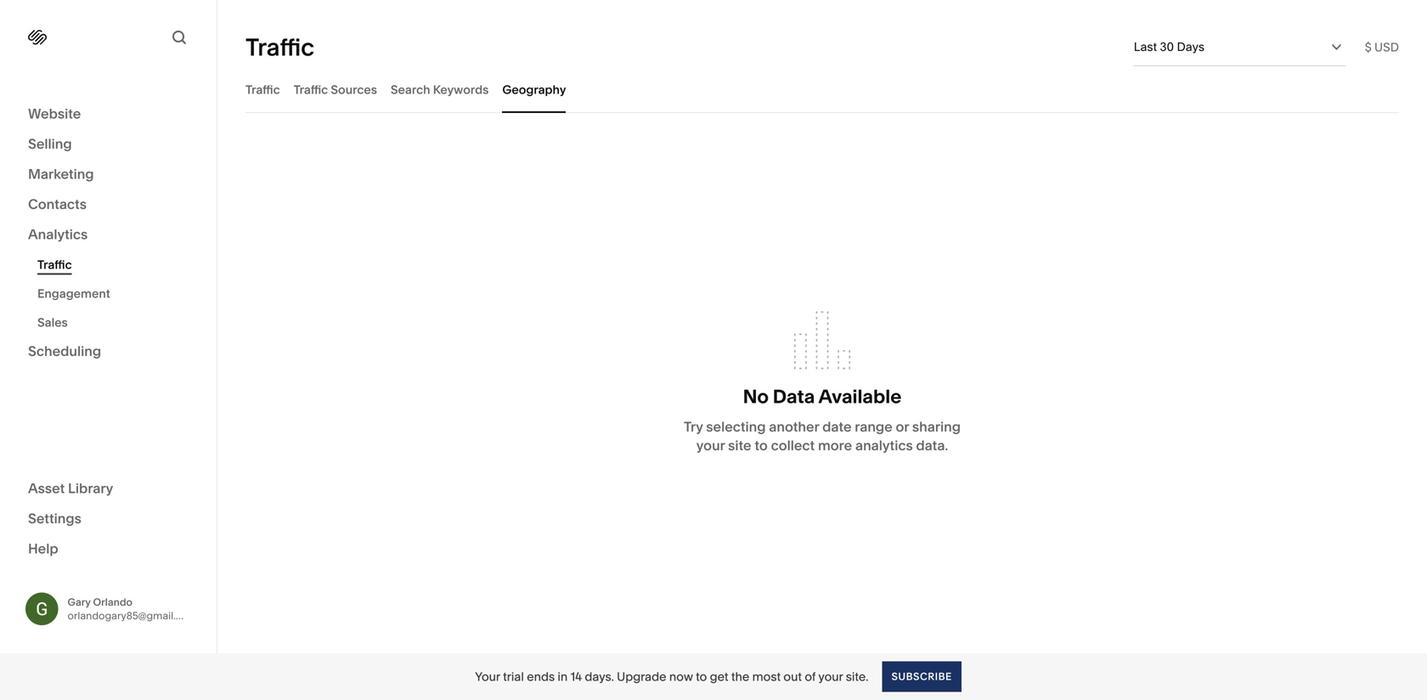 Task type: vqa. For each thing, say whether or not it's contained in the screenshot.
14
yes



Task type: describe. For each thing, give the bounding box(es) containing it.
orlandogary85@gmail.com
[[68, 610, 197, 622]]

traffic up traffic button
[[246, 33, 315, 62]]

gary
[[68, 596, 91, 608]]

try selecting another date range or sharing your site to collect more analytics data.
[[684, 419, 961, 454]]

tab list containing traffic
[[246, 66, 1400, 113]]

your
[[475, 670, 500, 684]]

no
[[743, 385, 769, 408]]

more
[[818, 437, 853, 454]]

selling link
[[28, 135, 189, 155]]

upgrade
[[617, 670, 667, 684]]

search keywords button
[[391, 66, 489, 113]]

contacts link
[[28, 195, 189, 215]]

no data available
[[743, 385, 902, 408]]

asset library
[[28, 480, 113, 497]]

trial
[[503, 670, 524, 684]]

traffic sources button
[[294, 66, 377, 113]]

1 horizontal spatial your
[[819, 670, 843, 684]]

in
[[558, 670, 568, 684]]

traffic button
[[246, 66, 280, 113]]

engagement link
[[37, 279, 198, 308]]

$ usd
[[1365, 40, 1400, 54]]

available
[[819, 385, 902, 408]]

now
[[669, 670, 693, 684]]

search
[[391, 82, 430, 97]]

14
[[571, 670, 582, 684]]

30
[[1160, 40, 1175, 54]]

data.
[[916, 437, 949, 454]]

settings
[[28, 510, 81, 527]]

try
[[684, 419, 703, 435]]

date
[[823, 419, 852, 435]]

analytics
[[856, 437, 913, 454]]

your trial ends in 14 days. upgrade now to get the most out of your site.
[[475, 670, 869, 684]]

0 horizontal spatial to
[[696, 670, 707, 684]]

geography
[[503, 82, 566, 97]]

subscribe
[[892, 671, 952, 683]]

usd
[[1375, 40, 1400, 54]]

to inside try selecting another date range or sharing your site to collect more analytics data.
[[755, 437, 768, 454]]

selling
[[28, 136, 72, 152]]



Task type: locate. For each thing, give the bounding box(es) containing it.
scheduling
[[28, 343, 101, 359]]

traffic link
[[37, 250, 198, 279]]

last 30 days
[[1134, 40, 1205, 54]]

1 horizontal spatial to
[[755, 437, 768, 454]]

marketing link
[[28, 165, 189, 185]]

asset
[[28, 480, 65, 497]]

range
[[855, 419, 893, 435]]

geography button
[[503, 66, 566, 113]]

help
[[28, 540, 58, 557]]

the
[[732, 670, 750, 684]]

site
[[728, 437, 752, 454]]

gary orlando orlandogary85@gmail.com
[[68, 596, 197, 622]]

0 horizontal spatial your
[[697, 437, 725, 454]]

0 vertical spatial your
[[697, 437, 725, 454]]

data
[[773, 385, 815, 408]]

1 vertical spatial to
[[696, 670, 707, 684]]

search keywords
[[391, 82, 489, 97]]

subscribe button
[[883, 662, 962, 692]]

or
[[896, 419, 909, 435]]

traffic left traffic sources
[[246, 82, 280, 97]]

sharing
[[913, 419, 961, 435]]

keywords
[[433, 82, 489, 97]]

website link
[[28, 105, 189, 124]]

engagement
[[37, 286, 110, 301]]

analytics link
[[28, 225, 189, 245]]

sales
[[37, 315, 68, 330]]

days.
[[585, 670, 614, 684]]

collect
[[771, 437, 815, 454]]

get
[[710, 670, 729, 684]]

another
[[769, 419, 820, 435]]

library
[[68, 480, 113, 497]]

$
[[1365, 40, 1372, 54]]

site.
[[846, 670, 869, 684]]

settings link
[[28, 509, 189, 529]]

asset library link
[[28, 479, 189, 499]]

traffic down analytics
[[37, 257, 72, 272]]

your inside try selecting another date range or sharing your site to collect more analytics data.
[[697, 437, 725, 454]]

to right site
[[755, 437, 768, 454]]

traffic inside button
[[294, 82, 328, 97]]

sources
[[331, 82, 377, 97]]

most
[[753, 670, 781, 684]]

traffic sources
[[294, 82, 377, 97]]

out
[[784, 670, 802, 684]]

your right the of
[[819, 670, 843, 684]]

last
[[1134, 40, 1158, 54]]

sales link
[[37, 308, 198, 337]]

analytics
[[28, 226, 88, 243]]

traffic
[[246, 33, 315, 62], [246, 82, 280, 97], [294, 82, 328, 97], [37, 257, 72, 272]]

contacts
[[28, 196, 87, 212]]

days
[[1177, 40, 1205, 54]]

to
[[755, 437, 768, 454], [696, 670, 707, 684]]

to left get on the bottom of the page
[[696, 670, 707, 684]]

traffic left 'sources'
[[294, 82, 328, 97]]

selecting
[[706, 419, 766, 435]]

your
[[697, 437, 725, 454], [819, 670, 843, 684]]

your down try
[[697, 437, 725, 454]]

ends
[[527, 670, 555, 684]]

tab list
[[246, 66, 1400, 113]]

orlando
[[93, 596, 133, 608]]

0 vertical spatial to
[[755, 437, 768, 454]]

website
[[28, 105, 81, 122]]

marketing
[[28, 166, 94, 182]]

1 vertical spatial your
[[819, 670, 843, 684]]

help link
[[28, 540, 58, 558]]

scheduling link
[[28, 342, 189, 362]]

of
[[805, 670, 816, 684]]

last 30 days button
[[1134, 28, 1347, 65]]



